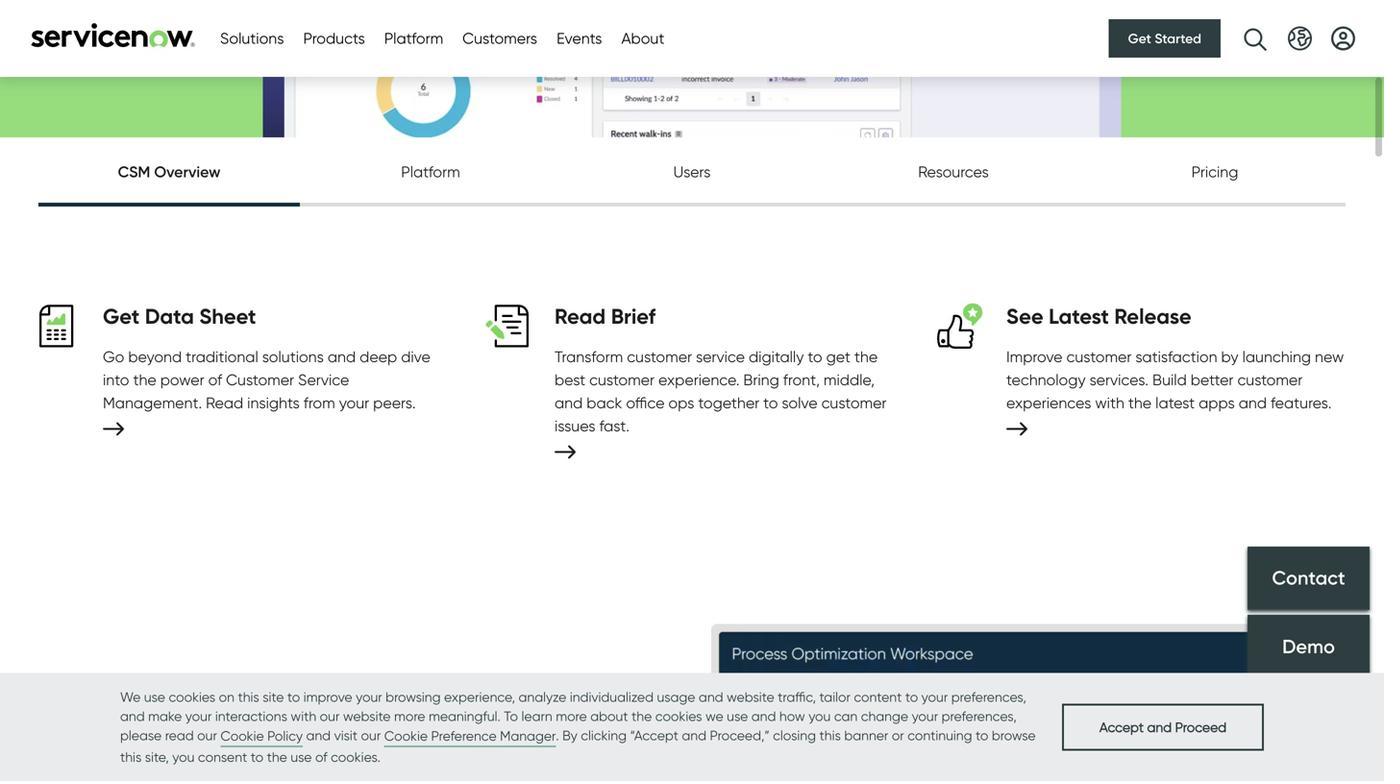 Task type: describe. For each thing, give the bounding box(es) containing it.
peers.
[[373, 393, 416, 412]]

if work doesn't flow efficiently among departments, streamline operations across your front, middle, and back office. automate task
[[38, 737, 648, 781]]

streamline
[[490, 737, 581, 760]]

read inside go beyond traditional solutions and deep dive into the power of customer service management. read insights from your peers.
[[206, 393, 243, 412]]

best
[[555, 370, 586, 389]]

platform button
[[384, 27, 443, 50]]

site
[[263, 689, 284, 706]]

flow
[[169, 737, 205, 760]]

efficiently
[[210, 737, 293, 760]]

improve customer satisfaction by launching new technology services. build better customer experiences with the latest apps and features.
[[1006, 347, 1344, 412]]

to left the get
[[808, 347, 822, 366]]

customers
[[463, 29, 537, 48]]

to right site
[[287, 689, 300, 706]]

site,
[[145, 749, 169, 766]]

customer down launching
[[1238, 370, 1303, 389]]

events button
[[557, 27, 602, 50]]

customer down the get
[[821, 393, 887, 412]]

latest
[[1049, 303, 1109, 329]]

cookie policy link
[[220, 727, 303, 748]]

this inside we use cookies on this site to improve your browsing experience, analyze individualized usage and website traffic, tailor content to your preferences, and make your interactions with our website more meaningful. to learn more about the cookies we use and how you can change your preferences, please read our
[[238, 689, 259, 706]]

events
[[557, 29, 602, 48]]

management.
[[103, 393, 202, 412]]

consent
[[198, 749, 247, 766]]

together
[[698, 393, 760, 412]]

data
[[145, 303, 194, 329]]

contact link
[[1248, 547, 1370, 610]]

if
[[38, 737, 49, 760]]

office
[[626, 393, 665, 412]]

resolution
[[239, 669, 397, 712]]

apps
[[1199, 393, 1235, 412]]

get for get data sheet
[[103, 303, 140, 329]]

beyond
[[128, 347, 182, 366]]

front, for brief
[[783, 370, 820, 389]]

customer up services.
[[1066, 347, 1132, 366]]

by
[[562, 728, 577, 744]]

satisfaction
[[1136, 347, 1217, 366]]

of inside the . by clicking "accept and proceed," closing this banner or continuing to browse this site, you consent to the use of cookies.
[[315, 749, 327, 766]]

experience.
[[658, 370, 740, 389]]

to down "cookie policy" link at the left of page
[[251, 749, 263, 766]]

we
[[120, 689, 141, 706]]

improve
[[303, 689, 352, 706]]

please
[[120, 728, 162, 744]]

manager
[[500, 728, 556, 744]]

transform customer service digitally to get the best customer experience. bring front, middle, and back office ops together to solve customer issues fast.
[[555, 347, 887, 435]]

sheet
[[199, 303, 256, 329]]

traffic,
[[778, 689, 816, 706]]

to
[[504, 708, 518, 725]]

across
[[138, 770, 195, 781]]

how
[[779, 708, 805, 725]]

demo
[[1282, 635, 1335, 659]]

about button
[[621, 27, 665, 50]]

we use cookies on this site to improve your browsing experience, analyze individualized usage and website traffic, tailor content to your preferences, and make your interactions with our website more meaningful. to learn more about the cookies we use and how you can change your preferences, please read our
[[120, 689, 1026, 744]]

solutions
[[220, 29, 284, 48]]

launching
[[1242, 347, 1311, 366]]

products
[[303, 29, 365, 48]]

solutions button
[[220, 27, 284, 50]]

technology
[[1006, 370, 1086, 389]]

2 more from the left
[[556, 708, 587, 725]]

brief
[[611, 303, 655, 329]]

use inside the . by clicking "accept and proceed," closing this banner or continuing to browse this site, you consent to the use of cookies.
[[291, 749, 312, 766]]

with inside we use cookies on this site to improve your browsing experience, analyze individualized usage and website traffic, tailor content to your preferences, and make your interactions with our website more meaningful. to learn more about the cookies we use and how you can change your preferences, please read our
[[291, 708, 316, 725]]

started
[[1155, 30, 1202, 47]]

get
[[826, 347, 851, 366]]

the inside improve customer satisfaction by launching new technology services. build better customer experiences with the latest apps and features.
[[1128, 393, 1152, 412]]

service
[[298, 370, 349, 389]]

into
[[103, 370, 129, 389]]

learn
[[521, 708, 552, 725]]

experience,
[[444, 689, 515, 706]]

go beyond traditional solutions and deep dive into the power of customer service management. read insights from your peers.
[[103, 347, 430, 412]]

solve
[[782, 393, 818, 412]]

continuing
[[908, 728, 972, 744]]

get started
[[1128, 30, 1202, 47]]

get data sheet
[[103, 303, 256, 329]]

our inside cookie policy and visit our cookie preference manager
[[361, 728, 381, 744]]

insights
[[247, 393, 300, 412]]

issues
[[555, 417, 595, 435]]

cookie policy and visit our cookie preference manager
[[220, 728, 556, 744]]

can
[[834, 708, 858, 725]]

0 horizontal spatial our
[[197, 728, 217, 744]]

dive
[[401, 347, 430, 366]]

customer up experience. at the top of the page
[[627, 347, 692, 366]]

2 horizontal spatial use
[[727, 708, 748, 725]]

contact
[[1272, 566, 1345, 590]]

proceed
[[1175, 719, 1227, 736]]

and inside transform customer service digitally to get the best customer experience. bring front, middle, and back office ops together to solve customer issues fast.
[[555, 393, 583, 412]]

and inside if work doesn't flow efficiently among departments, streamline operations across your front, middle, and back office. automate task
[[362, 770, 397, 781]]

operations
[[38, 770, 134, 781]]

you inside the . by clicking "accept and proceed," closing this banner or continuing to browse this site, you consent to the use of cookies.
[[172, 749, 195, 766]]

interactions
[[215, 708, 287, 725]]

0 horizontal spatial use
[[144, 689, 165, 706]]

deep
[[360, 347, 397, 366]]

you inside we use cookies on this site to improve your browsing experience, analyze individualized usage and website traffic, tailor content to your preferences, and make your interactions with our website more meaningful. to learn more about the cookies we use and how you can change your preferences, please read our
[[809, 708, 831, 725]]

fast.
[[599, 417, 630, 435]]

to left browse at bottom right
[[976, 728, 988, 744]]



Task type: locate. For each thing, give the bounding box(es) containing it.
with down services.
[[1095, 393, 1124, 412]]

0 vertical spatial read
[[555, 303, 606, 329]]

tailor
[[819, 689, 851, 706]]

cookie
[[220, 728, 264, 744], [384, 728, 428, 744]]

to
[[808, 347, 822, 366], [763, 393, 778, 412], [287, 689, 300, 706], [905, 689, 918, 706], [976, 728, 988, 744], [251, 749, 263, 766]]

new
[[1315, 347, 1344, 366]]

0 horizontal spatial back
[[402, 770, 446, 781]]

0 vertical spatial this
[[238, 689, 259, 706]]

our down improve on the bottom
[[320, 708, 340, 725]]

1 horizontal spatial get
[[1128, 30, 1151, 47]]

0 vertical spatial cookies
[[169, 689, 215, 706]]

improve
[[1006, 347, 1063, 366]]

middle, down the get
[[824, 370, 875, 389]]

website
[[727, 689, 774, 706], [343, 708, 391, 725]]

office.
[[451, 770, 503, 781]]

transform
[[555, 347, 623, 366]]

0 horizontal spatial read
[[206, 393, 243, 412]]

0 horizontal spatial with
[[291, 708, 316, 725]]

this up interactions on the bottom left of the page
[[238, 689, 259, 706]]

read down customer on the top left of page
[[206, 393, 243, 412]]

back inside if work doesn't flow efficiently among departments, streamline operations across your front, middle, and back office. automate task
[[402, 770, 446, 781]]

more down the browsing
[[394, 708, 425, 725]]

1 horizontal spatial cookies
[[655, 708, 702, 725]]

0 vertical spatial of
[[208, 370, 222, 389]]

0 horizontal spatial get
[[103, 303, 140, 329]]

see
[[1006, 303, 1044, 329]]

cookies.
[[331, 749, 381, 766]]

see latest release
[[1006, 303, 1192, 329]]

servicenow image
[[29, 23, 197, 48]]

cookies down usage
[[655, 708, 702, 725]]

1 vertical spatial cookies
[[655, 708, 702, 725]]

front, for issue
[[242, 770, 288, 781]]

browsing
[[386, 689, 441, 706]]

cookie preference manager link
[[384, 727, 556, 748]]

1 horizontal spatial our
[[320, 708, 340, 725]]

0 horizontal spatial front,
[[242, 770, 288, 781]]

cookies up make
[[169, 689, 215, 706]]

automate
[[507, 770, 595, 781]]

read up transform
[[555, 303, 606, 329]]

accept and proceed button
[[1062, 704, 1264, 751]]

this down can
[[819, 728, 841, 744]]

1 horizontal spatial use
[[291, 749, 312, 766]]

by
[[1221, 347, 1239, 366]]

back for speed issue resolution
[[402, 770, 446, 781]]

front, inside if work doesn't flow efficiently among departments, streamline operations across your front, middle, and back office. automate task
[[242, 770, 288, 781]]

the down services.
[[1128, 393, 1152, 412]]

platform
[[384, 29, 443, 48]]

customer
[[627, 347, 692, 366], [1066, 347, 1132, 366], [589, 370, 655, 389], [1238, 370, 1303, 389], [821, 393, 887, 412]]

get left started
[[1128, 30, 1151, 47]]

1 horizontal spatial this
[[238, 689, 259, 706]]

go to servicenow account image
[[1331, 26, 1355, 50]]

demo link
[[1248, 615, 1370, 679]]

back down departments,
[[402, 770, 446, 781]]

bring
[[743, 370, 779, 389]]

middle, inside if work doesn't flow efficiently among departments, streamline operations across your front, middle, and back office. automate task
[[293, 770, 357, 781]]

1 cookie from the left
[[220, 728, 264, 744]]

1 vertical spatial with
[[291, 708, 316, 725]]

your inside if work doesn't flow efficiently among departments, streamline operations across your front, middle, and back office. automate task
[[200, 770, 238, 781]]

0 vertical spatial use
[[144, 689, 165, 706]]

solutions
[[262, 347, 324, 366]]

work
[[54, 737, 95, 760]]

back
[[587, 393, 622, 412], [402, 770, 446, 781]]

about
[[590, 708, 628, 725]]

0 horizontal spatial cookie
[[220, 728, 264, 744]]

traditional
[[186, 347, 258, 366]]

website up visit
[[343, 708, 391, 725]]

0 horizontal spatial you
[[172, 749, 195, 766]]

customer
[[226, 370, 294, 389]]

2 cookie from the left
[[384, 728, 428, 744]]

1 vertical spatial get
[[103, 303, 140, 329]]

website up proceed,"
[[727, 689, 774, 706]]

1 vertical spatial back
[[402, 770, 446, 781]]

0 horizontal spatial this
[[120, 749, 142, 766]]

cookie down the browsing
[[384, 728, 428, 744]]

1 vertical spatial website
[[343, 708, 391, 725]]

to up change
[[905, 689, 918, 706]]

2 horizontal spatial this
[[819, 728, 841, 744]]

or
[[892, 728, 904, 744]]

front, up solve in the right of the page
[[783, 370, 820, 389]]

front, down efficiently
[[242, 770, 288, 781]]

doesn't
[[100, 737, 164, 760]]

0 vertical spatial with
[[1095, 393, 1124, 412]]

with up policy
[[291, 708, 316, 725]]

get for get started
[[1128, 30, 1151, 47]]

1 horizontal spatial with
[[1095, 393, 1124, 412]]

and inside cookie policy and visit our cookie preference manager
[[306, 728, 331, 744]]

1 horizontal spatial of
[[315, 749, 327, 766]]

go
[[103, 347, 124, 366]]

of left "cookies."
[[315, 749, 327, 766]]

2 vertical spatial this
[[120, 749, 142, 766]]

back for read brief
[[587, 393, 622, 412]]

the up management.
[[133, 370, 156, 389]]

this
[[238, 689, 259, 706], [819, 728, 841, 744], [120, 749, 142, 766]]

speed issue resolution
[[38, 669, 397, 712]]

2 vertical spatial use
[[291, 749, 312, 766]]

about
[[621, 29, 665, 48]]

1 vertical spatial read
[[206, 393, 243, 412]]

back up fast. on the left bottom of page
[[587, 393, 622, 412]]

analyze
[[519, 689, 566, 706]]

individualized
[[570, 689, 654, 706]]

proceed,"
[[710, 728, 770, 744]]

preferences,
[[951, 689, 1026, 706], [942, 708, 1017, 725]]

with inside improve customer satisfaction by launching new technology services. build better customer experiences with the latest apps and features.
[[1095, 393, 1124, 412]]

0 horizontal spatial website
[[343, 708, 391, 725]]

0 vertical spatial front,
[[783, 370, 820, 389]]

the inside the . by clicking "accept and proceed," closing this banner or continuing to browse this site, you consent to the use of cookies.
[[267, 749, 287, 766]]

and inside go beyond traditional solutions and deep dive into the power of customer service management. read insights from your peers.
[[328, 347, 356, 366]]

1 more from the left
[[394, 708, 425, 725]]

middle, for speed issue resolution
[[293, 770, 357, 781]]

of inside go beyond traditional solutions and deep dive into the power of customer service management. read insights from your peers.
[[208, 370, 222, 389]]

our
[[320, 708, 340, 725], [197, 728, 217, 744], [361, 728, 381, 744]]

banner
[[844, 728, 888, 744]]

0 horizontal spatial cookies
[[169, 689, 215, 706]]

accept and proceed
[[1099, 719, 1227, 736]]

and inside button
[[1147, 719, 1172, 736]]

1 vertical spatial front,
[[242, 770, 288, 781]]

1 horizontal spatial front,
[[783, 370, 820, 389]]

features.
[[1271, 393, 1332, 412]]

and inside improve customer satisfaction by launching new technology services. build better customer experiences with the latest apps and features.
[[1239, 393, 1267, 412]]

middle, for read brief
[[824, 370, 875, 389]]

change
[[861, 708, 908, 725]]

0 horizontal spatial middle,
[[293, 770, 357, 781]]

customer up office
[[589, 370, 655, 389]]

our right visit
[[361, 728, 381, 744]]

0 vertical spatial middle,
[[824, 370, 875, 389]]

0 vertical spatial you
[[809, 708, 831, 725]]

0 vertical spatial get
[[1128, 30, 1151, 47]]

and inside the . by clicking "accept and proceed," closing this banner or continuing to browse this site, you consent to the use of cookies.
[[682, 728, 706, 744]]

1 horizontal spatial you
[[809, 708, 831, 725]]

accept
[[1099, 719, 1144, 736]]

you down tailor
[[809, 708, 831, 725]]

this down please at bottom left
[[120, 749, 142, 766]]

our up the consent
[[197, 728, 217, 744]]

middle, down among
[[293, 770, 357, 781]]

0 horizontal spatial of
[[208, 370, 222, 389]]

get up go
[[103, 303, 140, 329]]

policy
[[267, 728, 303, 744]]

the right the get
[[854, 347, 878, 366]]

you down read on the left bottom of page
[[172, 749, 195, 766]]

0 vertical spatial preferences,
[[951, 689, 1026, 706]]

power
[[160, 370, 204, 389]]

departments,
[[366, 737, 486, 760]]

1 horizontal spatial cookie
[[384, 728, 428, 744]]

front, inside transform customer service digitally to get the best customer experience. bring front, middle, and back office ops together to solve customer issues fast.
[[783, 370, 820, 389]]

middle, inside transform customer service digitally to get the best customer experience. bring front, middle, and back office ops together to solve customer issues fast.
[[824, 370, 875, 389]]

issue
[[151, 669, 230, 712]]

1 vertical spatial this
[[819, 728, 841, 744]]

1 horizontal spatial website
[[727, 689, 774, 706]]

read brief
[[555, 303, 655, 329]]

more up by
[[556, 708, 587, 725]]

more
[[394, 708, 425, 725], [556, 708, 587, 725]]

1 vertical spatial use
[[727, 708, 748, 725]]

the down policy
[[267, 749, 287, 766]]

to down bring
[[763, 393, 778, 412]]

services.
[[1090, 370, 1149, 389]]

latest
[[1156, 393, 1195, 412]]

read
[[165, 728, 194, 744]]

preference
[[431, 728, 497, 744]]

ops
[[668, 393, 694, 412]]

products button
[[303, 27, 365, 50]]

1 vertical spatial you
[[172, 749, 195, 766]]

use up proceed,"
[[727, 708, 748, 725]]

use up make
[[144, 689, 165, 706]]

get started link
[[1109, 19, 1221, 58]]

on
[[219, 689, 234, 706]]

of down traditional
[[208, 370, 222, 389]]

and
[[328, 347, 356, 366], [555, 393, 583, 412], [1239, 393, 1267, 412], [699, 689, 723, 706], [120, 708, 145, 725], [751, 708, 776, 725], [1147, 719, 1172, 736], [306, 728, 331, 744], [682, 728, 706, 744], [362, 770, 397, 781]]

the
[[854, 347, 878, 366], [133, 370, 156, 389], [1128, 393, 1152, 412], [632, 708, 652, 725], [267, 749, 287, 766]]

the inside go beyond traditional solutions and deep dive into the power of customer service management. read insights from your peers.
[[133, 370, 156, 389]]

1 vertical spatial of
[[315, 749, 327, 766]]

usage
[[657, 689, 695, 706]]

0 vertical spatial website
[[727, 689, 774, 706]]

better
[[1191, 370, 1234, 389]]

1 horizontal spatial more
[[556, 708, 587, 725]]

0 vertical spatial back
[[587, 393, 622, 412]]

the inside we use cookies on this site to improve your browsing experience, analyze individualized usage and website traffic, tailor content to your preferences, and make your interactions with our website more meaningful. to learn more about the cookies we use and how you can change your preferences, please read our
[[632, 708, 652, 725]]

clicking
[[581, 728, 627, 744]]

cookie down interactions on the bottom left of the page
[[220, 728, 264, 744]]

customers button
[[463, 27, 537, 50]]

0 horizontal spatial more
[[394, 708, 425, 725]]

1 vertical spatial middle,
[[293, 770, 357, 781]]

1 vertical spatial preferences,
[[942, 708, 1017, 725]]

2 horizontal spatial our
[[361, 728, 381, 744]]

1 horizontal spatial read
[[555, 303, 606, 329]]

from
[[304, 393, 335, 412]]

1 horizontal spatial middle,
[[824, 370, 875, 389]]

closing
[[773, 728, 816, 744]]

back inside transform customer service digitally to get the best customer experience. bring front, middle, and back office ops together to solve customer issues fast.
[[587, 393, 622, 412]]

use down policy
[[291, 749, 312, 766]]

middle,
[[824, 370, 875, 389], [293, 770, 357, 781]]

your inside go beyond traditional solutions and deep dive into the power of customer service management. read insights from your peers.
[[339, 393, 369, 412]]

the up "accept
[[632, 708, 652, 725]]

speed
[[38, 669, 142, 712]]

release
[[1114, 303, 1192, 329]]

the inside transform customer service digitally to get the best customer experience. bring front, middle, and back office ops together to solve customer issues fast.
[[854, 347, 878, 366]]

.
[[556, 728, 559, 744]]

1 horizontal spatial back
[[587, 393, 622, 412]]



Task type: vqa. For each thing, say whether or not it's contained in the screenshot.
united states - global
no



